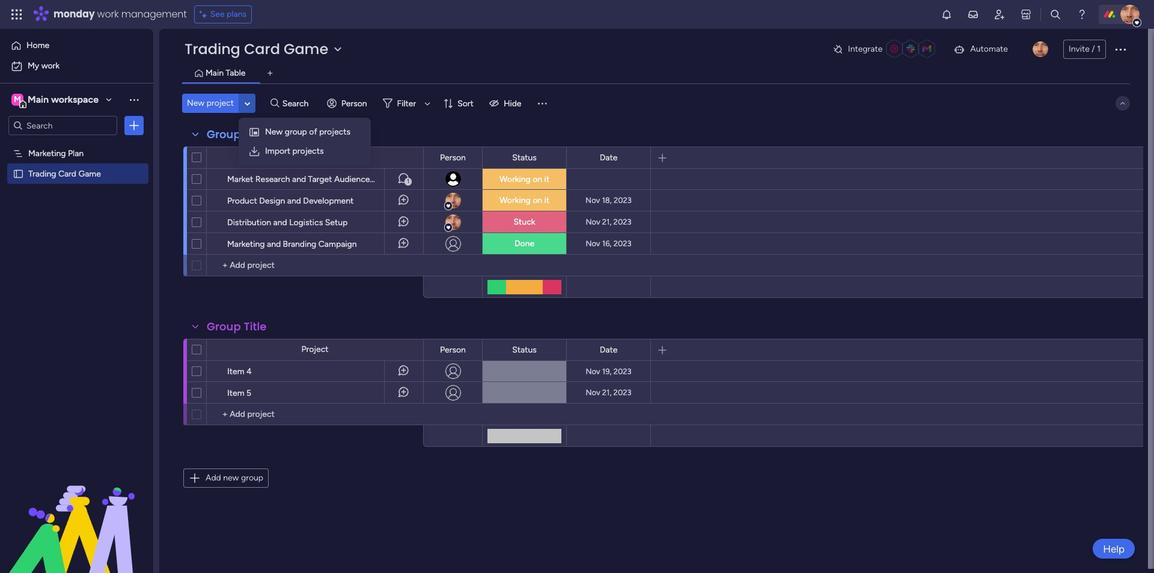 Task type: vqa. For each thing, say whether or not it's contained in the screenshot.
Marketing in the list box
yes



Task type: locate. For each thing, give the bounding box(es) containing it.
0 horizontal spatial new
[[187, 98, 205, 108]]

date up nov 19, 2023
[[600, 345, 618, 355]]

Group Title field
[[204, 127, 270, 142], [204, 319, 270, 335]]

0 vertical spatial it
[[544, 174, 550, 184]]

0 vertical spatial group title field
[[204, 127, 270, 142]]

1 horizontal spatial 1
[[1097, 44, 1101, 54]]

2 + add project text field from the top
[[213, 408, 418, 422]]

1 vertical spatial 21,
[[602, 388, 612, 397]]

1 vertical spatial person field
[[437, 344, 469, 357]]

Person field
[[437, 151, 469, 164], [437, 344, 469, 357]]

3 nov from the top
[[586, 239, 600, 248]]

1 horizontal spatial james peterson image
[[1121, 5, 1140, 24]]

notifications image
[[941, 8, 953, 20]]

date up nov 18, 2023
[[600, 152, 618, 163]]

1 date from the top
[[600, 152, 618, 163]]

1 status from the top
[[512, 152, 537, 163]]

list box
[[0, 140, 153, 346]]

add new group
[[206, 473, 263, 483]]

0 horizontal spatial main
[[28, 94, 49, 105]]

1 it from the top
[[544, 174, 550, 184]]

on
[[533, 174, 542, 184], [533, 195, 542, 206]]

1 date field from the top
[[597, 151, 621, 164]]

nov 16, 2023
[[586, 239, 632, 248]]

0 horizontal spatial work
[[41, 61, 60, 71]]

james peterson image up options icon
[[1121, 5, 1140, 24]]

distribution and logistics setup
[[227, 218, 348, 228]]

0 horizontal spatial marketing
[[28, 148, 66, 158]]

0 vertical spatial + add project text field
[[213, 259, 418, 273]]

1 right analysis at the left top
[[407, 178, 410, 185]]

1 vertical spatial date field
[[597, 344, 621, 357]]

nov 21, 2023 up nov 16, 2023
[[586, 218, 632, 227]]

0 vertical spatial game
[[284, 39, 328, 59]]

lottie animation image
[[0, 452, 153, 574]]

filter button
[[378, 94, 435, 113]]

2023 for product design and development
[[614, 196, 632, 205]]

1 + add project text field from the top
[[213, 259, 418, 273]]

0 horizontal spatial trading
[[28, 168, 56, 179]]

game up search field
[[284, 39, 328, 59]]

trading
[[185, 39, 240, 59], [28, 168, 56, 179]]

product design and development
[[227, 196, 354, 206]]

21,
[[602, 218, 612, 227], [602, 388, 612, 397]]

group title
[[207, 127, 267, 142], [207, 319, 267, 334]]

0 vertical spatial date
[[600, 152, 618, 163]]

title up 4
[[244, 319, 267, 334]]

group title field up 'item 4'
[[204, 319, 270, 335]]

work right monday
[[97, 7, 119, 21]]

card down plan
[[58, 168, 76, 179]]

0 vertical spatial projects
[[319, 127, 350, 137]]

1 nov from the top
[[586, 196, 600, 205]]

0 vertical spatial on
[[533, 174, 542, 184]]

0 vertical spatial working on it
[[500, 174, 550, 184]]

trading card game
[[185, 39, 328, 59], [28, 168, 101, 179]]

angle down image
[[245, 99, 250, 108]]

marketing left plan
[[28, 148, 66, 158]]

1 vertical spatial main
[[28, 94, 49, 105]]

project
[[207, 98, 234, 108]]

workspace
[[51, 94, 99, 105]]

1 vertical spatial working
[[500, 195, 531, 206]]

new
[[187, 98, 205, 108], [265, 127, 283, 137]]

0 horizontal spatial 1
[[407, 178, 410, 185]]

0 vertical spatial trading
[[185, 39, 240, 59]]

nov down nov 18, 2023
[[586, 218, 600, 227]]

item left 5
[[227, 388, 244, 399]]

group title field up import projects icon in the top left of the page
[[204, 127, 270, 142]]

trading up main table
[[185, 39, 240, 59]]

card inside 'list box'
[[58, 168, 76, 179]]

2023 right the '18,'
[[614, 196, 632, 205]]

monday work management
[[54, 7, 187, 21]]

21, down 19,
[[602, 388, 612, 397]]

+ Add project text field
[[213, 259, 418, 273], [213, 408, 418, 422]]

nov 19, 2023
[[586, 367, 632, 376]]

1 vertical spatial on
[[533, 195, 542, 206]]

Date field
[[597, 151, 621, 164], [597, 344, 621, 357]]

1 status field from the top
[[509, 151, 540, 164]]

of
[[309, 127, 317, 137]]

work for monday
[[97, 7, 119, 21]]

1 title from the top
[[244, 127, 267, 142]]

group right new
[[241, 473, 263, 483]]

1 group from the top
[[207, 127, 241, 142]]

item
[[227, 367, 244, 377], [227, 388, 244, 399]]

tab
[[261, 64, 280, 83]]

market research and target audience analysis
[[227, 174, 403, 185]]

1 horizontal spatial group
[[285, 127, 307, 137]]

21, up 16,
[[602, 218, 612, 227]]

new inside button
[[187, 98, 205, 108]]

1 vertical spatial group
[[241, 473, 263, 483]]

group title up 'item 4'
[[207, 319, 267, 334]]

group title up import projects icon in the top left of the page
[[207, 127, 267, 142]]

trading right the public board image
[[28, 168, 56, 179]]

development
[[303, 196, 354, 206]]

work inside option
[[41, 61, 60, 71]]

main left table
[[206, 68, 224, 78]]

2 status field from the top
[[509, 344, 540, 357]]

status field for 1st person field from the bottom of the page
[[509, 344, 540, 357]]

nov for marketing and branding campaign
[[586, 239, 600, 248]]

1 vertical spatial trading card game
[[28, 168, 101, 179]]

marketing for marketing and branding campaign
[[227, 239, 265, 250]]

my work
[[28, 61, 60, 71]]

person
[[341, 98, 367, 109], [440, 152, 466, 163], [440, 345, 466, 355]]

0 vertical spatial nov 21, 2023
[[586, 218, 632, 227]]

game down plan
[[78, 168, 101, 179]]

0 vertical spatial new
[[187, 98, 205, 108]]

1 vertical spatial group title
[[207, 319, 267, 334]]

nov for item 4
[[586, 367, 600, 376]]

1 vertical spatial new
[[265, 127, 283, 137]]

1 project from the top
[[301, 152, 329, 162]]

3 2023 from the top
[[614, 239, 632, 248]]

nov left 19,
[[586, 367, 600, 376]]

4
[[247, 367, 252, 377]]

1 horizontal spatial new
[[265, 127, 283, 137]]

nov 21, 2023 down nov 19, 2023
[[586, 388, 632, 397]]

1 vertical spatial date
[[600, 345, 618, 355]]

1 horizontal spatial trading card game
[[185, 39, 328, 59]]

0 vertical spatial group
[[207, 127, 241, 142]]

0 vertical spatial working
[[500, 174, 531, 184]]

Search in workspace field
[[25, 119, 100, 133]]

1 vertical spatial nov 21, 2023
[[586, 388, 632, 397]]

0 vertical spatial date field
[[597, 151, 621, 164]]

2 nov 21, 2023 from the top
[[586, 388, 632, 397]]

2023 down nov 19, 2023
[[614, 388, 632, 397]]

main for main table
[[206, 68, 224, 78]]

menu image
[[536, 97, 548, 109]]

automate button
[[949, 40, 1013, 59]]

date field up nov 19, 2023
[[597, 344, 621, 357]]

working for market research and target audience analysis
[[500, 174, 531, 184]]

invite members image
[[994, 8, 1006, 20]]

option
[[0, 142, 153, 145]]

1 vertical spatial card
[[58, 168, 76, 179]]

2023 for item 4
[[614, 367, 632, 376]]

2 group title field from the top
[[204, 319, 270, 335]]

projects
[[319, 127, 350, 137], [293, 146, 324, 156]]

1 inside button
[[1097, 44, 1101, 54]]

2 date field from the top
[[597, 344, 621, 357]]

it for product design and development
[[544, 195, 550, 206]]

game
[[284, 39, 328, 59], [78, 168, 101, 179]]

0 vertical spatial project
[[301, 152, 329, 162]]

0 vertical spatial title
[[244, 127, 267, 142]]

person inside popup button
[[341, 98, 367, 109]]

5
[[247, 388, 251, 399]]

group up 'item 4'
[[207, 319, 241, 334]]

main right workspace image
[[28, 94, 49, 105]]

1 vertical spatial person
[[440, 152, 466, 163]]

0 vertical spatial 21,
[[602, 218, 612, 227]]

2 project from the top
[[301, 344, 329, 355]]

1 group title field from the top
[[204, 127, 270, 142]]

new left project
[[187, 98, 205, 108]]

2 title from the top
[[244, 319, 267, 334]]

and right design
[[287, 196, 301, 206]]

4 nov from the top
[[586, 367, 600, 376]]

marketing down the distribution
[[227, 239, 265, 250]]

2023 right 16,
[[614, 239, 632, 248]]

2 working from the top
[[500, 195, 531, 206]]

1 working on it from the top
[[500, 174, 550, 184]]

item left 4
[[227, 367, 244, 377]]

james peterson image left "invite"
[[1033, 41, 1048, 57]]

0 vertical spatial james peterson image
[[1121, 5, 1140, 24]]

my work link
[[7, 57, 146, 76]]

group left of
[[285, 127, 307, 137]]

card up the 'add view' image
[[244, 39, 280, 59]]

1 vertical spatial it
[[544, 195, 550, 206]]

home
[[26, 40, 49, 51]]

main inside button
[[206, 68, 224, 78]]

1 vertical spatial game
[[78, 168, 101, 179]]

integrate
[[848, 44, 883, 54]]

sort button
[[438, 94, 481, 113]]

0 vertical spatial main
[[206, 68, 224, 78]]

1 vertical spatial group title field
[[204, 319, 270, 335]]

working
[[500, 174, 531, 184], [500, 195, 531, 206]]

update feed image
[[967, 8, 979, 20]]

0 vertical spatial trading card game
[[185, 39, 328, 59]]

0 vertical spatial work
[[97, 7, 119, 21]]

0 vertical spatial card
[[244, 39, 280, 59]]

nov 21, 2023
[[586, 218, 632, 227], [586, 388, 632, 397]]

design
[[259, 196, 285, 206]]

0 vertical spatial item
[[227, 367, 244, 377]]

nov left the '18,'
[[586, 196, 600, 205]]

0 vertical spatial marketing
[[28, 148, 66, 158]]

2 working on it from the top
[[500, 195, 550, 206]]

1 vertical spatial status
[[512, 345, 537, 355]]

0 vertical spatial group
[[285, 127, 307, 137]]

0 vertical spatial status field
[[509, 151, 540, 164]]

done
[[515, 239, 535, 249]]

sort
[[458, 98, 474, 109]]

item 5
[[227, 388, 251, 399]]

4 2023 from the top
[[614, 367, 632, 376]]

project
[[301, 152, 329, 162], [301, 344, 329, 355]]

Status field
[[509, 151, 540, 164], [509, 344, 540, 357]]

1 vertical spatial trading
[[28, 168, 56, 179]]

1 horizontal spatial game
[[284, 39, 328, 59]]

2023 for marketing and branding campaign
[[614, 239, 632, 248]]

card
[[244, 39, 280, 59], [58, 168, 76, 179]]

2023 right 19,
[[614, 367, 632, 376]]

and down distribution and logistics setup
[[267, 239, 281, 250]]

0 horizontal spatial card
[[58, 168, 76, 179]]

nov left 16,
[[586, 239, 600, 248]]

1 right /
[[1097, 44, 1101, 54]]

group left the new group of projects image
[[207, 127, 241, 142]]

nov down nov 19, 2023
[[586, 388, 600, 397]]

0 horizontal spatial game
[[78, 168, 101, 179]]

group
[[285, 127, 307, 137], [241, 473, 263, 483]]

add view image
[[268, 69, 273, 78]]

2023
[[614, 196, 632, 205], [614, 218, 632, 227], [614, 239, 632, 248], [614, 367, 632, 376], [614, 388, 632, 397]]

1 horizontal spatial card
[[244, 39, 280, 59]]

main inside workspace selection element
[[28, 94, 49, 105]]

2 group from the top
[[207, 319, 241, 334]]

main
[[206, 68, 224, 78], [28, 94, 49, 105]]

1 inside button
[[407, 178, 410, 185]]

0 vertical spatial person field
[[437, 151, 469, 164]]

nov
[[586, 196, 600, 205], [586, 218, 600, 227], [586, 239, 600, 248], [586, 367, 600, 376], [586, 388, 600, 397]]

1 vertical spatial group
[[207, 319, 241, 334]]

2 vertical spatial person
[[440, 345, 466, 355]]

title up import projects icon in the top left of the page
[[244, 127, 267, 142]]

help image
[[1076, 8, 1088, 20]]

main table tab list
[[182, 64, 1130, 84]]

working on it for market research and target audience analysis
[[500, 174, 550, 184]]

arrow down image
[[420, 96, 435, 111]]

title for 1st person field from the top of the page
[[244, 127, 267, 142]]

1 vertical spatial marketing
[[227, 239, 265, 250]]

my work option
[[7, 57, 146, 76]]

status field for 1st person field from the top of the page
[[509, 151, 540, 164]]

1 2023 from the top
[[614, 196, 632, 205]]

1 vertical spatial 1
[[407, 178, 410, 185]]

new
[[223, 473, 239, 483]]

it for market research and target audience analysis
[[544, 174, 550, 184]]

status for 'status' "field" associated with 1st person field from the top of the page
[[512, 152, 537, 163]]

item for item 4
[[227, 367, 244, 377]]

1 horizontal spatial trading
[[185, 39, 240, 59]]

0 vertical spatial status
[[512, 152, 537, 163]]

projects down new group of projects
[[293, 146, 324, 156]]

2 group title from the top
[[207, 319, 267, 334]]

0 horizontal spatial group
[[241, 473, 263, 483]]

1
[[1097, 44, 1101, 54], [407, 178, 410, 185]]

date field up nov 18, 2023
[[597, 151, 621, 164]]

1 vertical spatial project
[[301, 344, 329, 355]]

projects right of
[[319, 127, 350, 137]]

1 vertical spatial item
[[227, 388, 244, 399]]

group for 1st person field from the top of the page
[[207, 127, 241, 142]]

2 date from the top
[[600, 345, 618, 355]]

and
[[292, 174, 306, 185], [287, 196, 301, 206], [273, 218, 287, 228], [267, 239, 281, 250]]

1 vertical spatial james peterson image
[[1033, 41, 1048, 57]]

2 it from the top
[[544, 195, 550, 206]]

trading card game down marketing plan
[[28, 168, 101, 179]]

new right the new group of projects image
[[265, 127, 283, 137]]

1 on from the top
[[533, 174, 542, 184]]

marketing
[[28, 148, 66, 158], [227, 239, 265, 250]]

group title field for 1st person field from the top of the page
[[204, 127, 270, 142]]

0 vertical spatial group title
[[207, 127, 267, 142]]

date
[[600, 152, 618, 163], [600, 345, 618, 355]]

1 horizontal spatial marketing
[[227, 239, 265, 250]]

2 item from the top
[[227, 388, 244, 399]]

v2 search image
[[271, 97, 279, 110]]

1 vertical spatial working on it
[[500, 195, 550, 206]]

nov for product design and development
[[586, 196, 600, 205]]

0 vertical spatial person
[[341, 98, 367, 109]]

add
[[206, 473, 221, 483]]

it
[[544, 174, 550, 184], [544, 195, 550, 206]]

james peterson image
[[1121, 5, 1140, 24], [1033, 41, 1048, 57]]

1 vertical spatial + add project text field
[[213, 408, 418, 422]]

1 item from the top
[[227, 367, 244, 377]]

title
[[244, 127, 267, 142], [244, 319, 267, 334]]

1 horizontal spatial main
[[206, 68, 224, 78]]

trading card game up the 'add view' image
[[185, 39, 328, 59]]

new group of projects image
[[248, 126, 260, 138]]

audience
[[334, 174, 370, 185]]

invite
[[1069, 44, 1090, 54]]

5 nov from the top
[[586, 388, 600, 397]]

1 vertical spatial status field
[[509, 344, 540, 357]]

working for product design and development
[[500, 195, 531, 206]]

2 on from the top
[[533, 195, 542, 206]]

work right my
[[41, 61, 60, 71]]

group
[[207, 127, 241, 142], [207, 319, 241, 334]]

setup
[[325, 218, 348, 228]]

2 21, from the top
[[602, 388, 612, 397]]

1 horizontal spatial work
[[97, 7, 119, 21]]

plan
[[68, 148, 84, 158]]

workspace image
[[11, 93, 23, 106]]

2023 up nov 16, 2023
[[614, 218, 632, 227]]

0 vertical spatial 1
[[1097, 44, 1101, 54]]

1 working from the top
[[500, 174, 531, 184]]

2 status from the top
[[512, 345, 537, 355]]

1 button
[[384, 168, 423, 190]]

1 vertical spatial work
[[41, 61, 60, 71]]

0 horizontal spatial trading card game
[[28, 168, 101, 179]]

1 vertical spatial title
[[244, 319, 267, 334]]



Task type: describe. For each thing, give the bounding box(es) containing it.
1 vertical spatial projects
[[293, 146, 324, 156]]

18,
[[602, 196, 612, 205]]

table
[[226, 68, 246, 78]]

person for 1st person field from the bottom of the page
[[440, 345, 466, 355]]

nov 18, 2023
[[586, 196, 632, 205]]

workspace options image
[[128, 94, 140, 106]]

date for 1st person field from the bottom of the page 'status' "field"
[[600, 345, 618, 355]]

select product image
[[11, 8, 23, 20]]

collapse image
[[1118, 99, 1128, 108]]

plans
[[227, 9, 247, 19]]

filter
[[397, 98, 416, 109]]

marketing plan
[[28, 148, 84, 158]]

workspace selection element
[[11, 93, 100, 108]]

1 group title from the top
[[207, 127, 267, 142]]

new for new group of projects
[[265, 127, 283, 137]]

hide button
[[485, 94, 529, 113]]

home option
[[7, 36, 146, 55]]

2 person field from the top
[[437, 344, 469, 357]]

management
[[121, 7, 187, 21]]

branding
[[283, 239, 316, 250]]

see
[[210, 9, 225, 19]]

m
[[14, 94, 21, 105]]

status for 1st person field from the bottom of the page 'status' "field"
[[512, 345, 537, 355]]

and down design
[[273, 218, 287, 228]]

group inside button
[[241, 473, 263, 483]]

main table
[[206, 68, 246, 78]]

main workspace
[[28, 94, 99, 105]]

import projects
[[265, 146, 324, 156]]

import
[[265, 146, 290, 156]]

1 21, from the top
[[602, 218, 612, 227]]

and left target
[[292, 174, 306, 185]]

product
[[227, 196, 257, 206]]

marketing for marketing plan
[[28, 148, 66, 158]]

campaign
[[319, 239, 357, 250]]

Search field
[[279, 95, 316, 112]]

item for item 5
[[227, 388, 244, 399]]

new project
[[187, 98, 234, 108]]

home link
[[7, 36, 146, 55]]

see plans
[[210, 9, 247, 19]]

title for 1st person field from the bottom of the page
[[244, 319, 267, 334]]

research
[[255, 174, 290, 185]]

list box containing marketing plan
[[0, 140, 153, 346]]

new for new project
[[187, 98, 205, 108]]

date field for 1st person field from the bottom of the page 'status' "field"
[[597, 344, 621, 357]]

invite / 1 button
[[1064, 40, 1106, 59]]

options image
[[1113, 42, 1128, 57]]

logistics
[[289, 218, 323, 228]]

1 nov 21, 2023 from the top
[[586, 218, 632, 227]]

work for my
[[41, 61, 60, 71]]

person button
[[322, 94, 374, 113]]

add new group button
[[183, 469, 269, 488]]

19,
[[602, 367, 612, 376]]

help
[[1103, 543, 1125, 555]]

person for 1st person field from the top of the page
[[440, 152, 466, 163]]

stuck
[[514, 217, 535, 227]]

on for market research and target audience analysis
[[533, 174, 542, 184]]

new group of projects
[[265, 127, 350, 137]]

main table button
[[203, 67, 249, 80]]

options image
[[128, 120, 140, 132]]

/
[[1092, 44, 1095, 54]]

lottie animation element
[[0, 452, 153, 574]]

trading card game button
[[182, 39, 348, 59]]

my
[[28, 61, 39, 71]]

monday marketplace image
[[1020, 8, 1032, 20]]

market
[[227, 174, 253, 185]]

tab inside main table tab list
[[261, 64, 280, 83]]

public board image
[[13, 168, 24, 179]]

0 horizontal spatial james peterson image
[[1033, 41, 1048, 57]]

help button
[[1093, 539, 1135, 559]]

working on it for product design and development
[[500, 195, 550, 206]]

2 2023 from the top
[[614, 218, 632, 227]]

integrate button
[[828, 37, 944, 62]]

new project button
[[182, 94, 239, 113]]

trading card game inside 'list box'
[[28, 168, 101, 179]]

date field for 'status' "field" associated with 1st person field from the top of the page
[[597, 151, 621, 164]]

1 person field from the top
[[437, 151, 469, 164]]

5 2023 from the top
[[614, 388, 632, 397]]

search everything image
[[1050, 8, 1062, 20]]

invite / 1
[[1069, 44, 1101, 54]]

marketing and branding campaign
[[227, 239, 357, 250]]

on for product design and development
[[533, 195, 542, 206]]

date for 'status' "field" associated with 1st person field from the top of the page
[[600, 152, 618, 163]]

group for 1st person field from the bottom of the page
[[207, 319, 241, 334]]

automate
[[971, 44, 1008, 54]]

distribution
[[227, 218, 271, 228]]

group title field for 1st person field from the bottom of the page
[[204, 319, 270, 335]]

main for main workspace
[[28, 94, 49, 105]]

target
[[308, 174, 332, 185]]

hide
[[504, 98, 522, 109]]

item 4
[[227, 367, 252, 377]]

import projects image
[[248, 145, 260, 158]]

monday
[[54, 7, 95, 21]]

see plans button
[[194, 5, 252, 23]]

analysis
[[372, 174, 403, 185]]

16,
[[602, 239, 612, 248]]

2 nov from the top
[[586, 218, 600, 227]]



